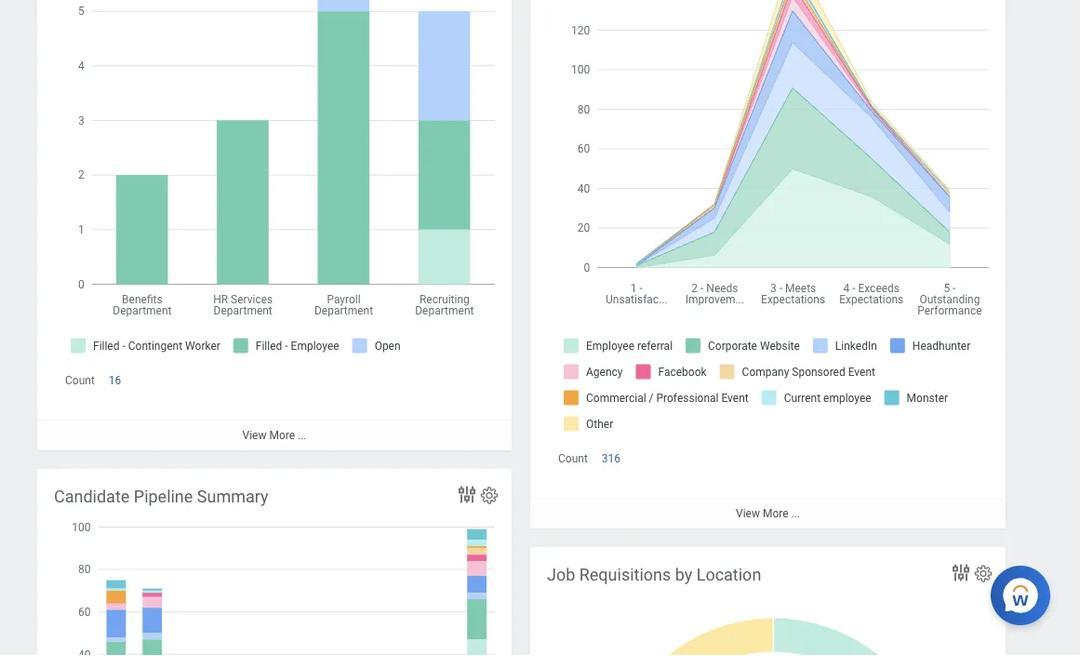 Task type: vqa. For each thing, say whether or not it's contained in the screenshot.
third row from the top
no



Task type: describe. For each thing, give the bounding box(es) containing it.
16 button
[[109, 373, 124, 388]]

headcount & open positions element
[[37, 0, 512, 450]]

count for 316
[[559, 452, 588, 465]]

16
[[109, 374, 121, 387]]

performance by hiring source element
[[531, 0, 1006, 529]]

by
[[676, 565, 693, 585]]

more for 316
[[763, 507, 789, 520]]

more for 16
[[269, 429, 295, 442]]

job requisitions by location
[[547, 565, 762, 585]]

view for 316
[[736, 507, 761, 520]]

316 button
[[602, 451, 624, 466]]

job requisitions by location element
[[531, 547, 1006, 655]]

view more ... link for 316
[[531, 498, 1006, 529]]



Task type: locate. For each thing, give the bounding box(es) containing it.
candidate pipeline summary element
[[37, 469, 512, 655]]

... for 316
[[792, 507, 801, 520]]

... for 16
[[298, 429, 307, 442]]

... inside "headcount & open positions" element
[[298, 429, 307, 442]]

configure job requisitions by location image
[[974, 564, 994, 584]]

1 vertical spatial view more ...
[[736, 507, 801, 520]]

count inside performance by hiring source element
[[559, 452, 588, 465]]

configure and view chart data image
[[951, 562, 973, 584]]

... inside performance by hiring source element
[[792, 507, 801, 520]]

count for 16
[[65, 374, 95, 387]]

summary
[[197, 487, 269, 506]]

count left "316" at the bottom of page
[[559, 452, 588, 465]]

1 horizontal spatial view more ... link
[[531, 498, 1006, 529]]

view inside "headcount & open positions" element
[[243, 429, 267, 442]]

0 vertical spatial count
[[65, 374, 95, 387]]

location
[[697, 565, 762, 585]]

more inside "headcount & open positions" element
[[269, 429, 295, 442]]

0 horizontal spatial view more ... link
[[37, 420, 512, 450]]

0 vertical spatial view more ...
[[243, 429, 307, 442]]

1 vertical spatial view
[[736, 507, 761, 520]]

0 horizontal spatial ...
[[298, 429, 307, 442]]

view more ...
[[243, 429, 307, 442], [736, 507, 801, 520]]

view
[[243, 429, 267, 442], [736, 507, 761, 520]]

configure and view chart data image
[[456, 484, 479, 506]]

...
[[298, 429, 307, 442], [792, 507, 801, 520]]

1 vertical spatial view more ... link
[[531, 498, 1006, 529]]

view more ... inside "headcount & open positions" element
[[243, 429, 307, 442]]

1 horizontal spatial view
[[736, 507, 761, 520]]

view more ... link up location
[[531, 498, 1006, 529]]

0 horizontal spatial count
[[65, 374, 95, 387]]

1 vertical spatial count
[[559, 452, 588, 465]]

job
[[547, 565, 576, 585]]

more inside performance by hiring source element
[[763, 507, 789, 520]]

1 horizontal spatial view more ...
[[736, 507, 801, 520]]

view up the summary
[[243, 429, 267, 442]]

view more ... link up the summary
[[37, 420, 512, 450]]

view more ... up location
[[736, 507, 801, 520]]

0 horizontal spatial more
[[269, 429, 295, 442]]

1 vertical spatial ...
[[792, 507, 801, 520]]

1 horizontal spatial count
[[559, 452, 588, 465]]

more
[[269, 429, 295, 442], [763, 507, 789, 520]]

view up location
[[736, 507, 761, 520]]

0 vertical spatial view
[[243, 429, 267, 442]]

view more ... inside performance by hiring source element
[[736, 507, 801, 520]]

requisitions
[[580, 565, 671, 585]]

view for 16
[[243, 429, 267, 442]]

1 horizontal spatial more
[[763, 507, 789, 520]]

1 horizontal spatial ...
[[792, 507, 801, 520]]

0 vertical spatial view more ... link
[[37, 420, 512, 450]]

configure candidate pipeline summary image
[[479, 486, 500, 506]]

candidate pipeline summary
[[54, 487, 269, 506]]

view inside performance by hiring source element
[[736, 507, 761, 520]]

pipeline
[[134, 487, 193, 506]]

count
[[65, 374, 95, 387], [559, 452, 588, 465]]

0 horizontal spatial view
[[243, 429, 267, 442]]

view more ... link for 16
[[37, 420, 512, 450]]

0 horizontal spatial view more ...
[[243, 429, 307, 442]]

316
[[602, 452, 621, 465]]

count left 16
[[65, 374, 95, 387]]

view more ... link
[[37, 420, 512, 450], [531, 498, 1006, 529]]

0 vertical spatial ...
[[298, 429, 307, 442]]

view more ... for 316
[[736, 507, 801, 520]]

1 vertical spatial more
[[763, 507, 789, 520]]

candidate
[[54, 487, 130, 506]]

0 vertical spatial more
[[269, 429, 295, 442]]

view more ... for 16
[[243, 429, 307, 442]]

view more ... up the summary
[[243, 429, 307, 442]]



